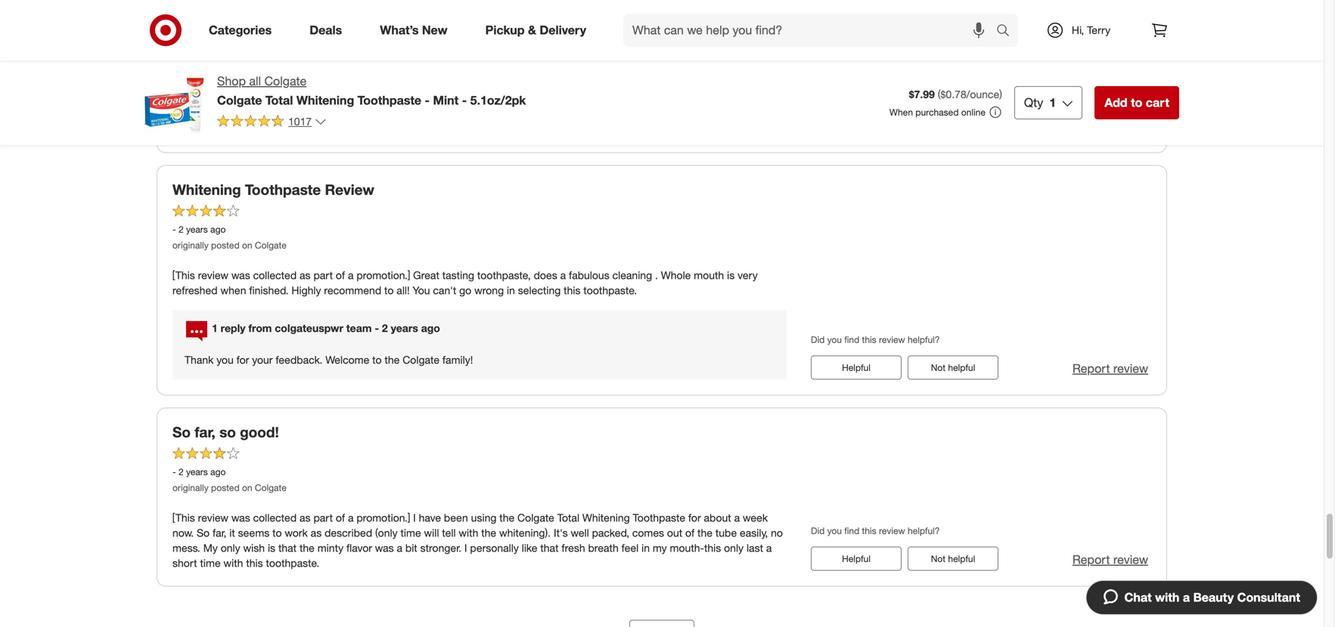 Task type: locate. For each thing, give the bounding box(es) containing it.
my
[[559, 123, 573, 136], [653, 542, 667, 555]]

ago up when
[[210, 224, 226, 235]]

2 not from the top
[[931, 554, 946, 565]]

as
[[300, 123, 311, 136], [300, 269, 311, 282], [300, 512, 311, 525], [311, 527, 322, 540]]

posted inside the 2 years ago originally posted on colgate
[[211, 94, 240, 105]]

2 helpful button from the top
[[811, 547, 902, 571]]

chat with a beauty consultant
[[1125, 591, 1301, 606]]

1 vertical spatial is
[[268, 542, 275, 555]]

1 not from the top
[[931, 362, 946, 374]]

for left your
[[237, 354, 249, 367]]

1 promotion.] from the top
[[357, 123, 410, 136]]

1 vertical spatial seems
[[238, 527, 270, 540]]

1 helpful button from the top
[[811, 356, 902, 380]]

1 on from the top
[[242, 94, 252, 105]]

the right using
[[500, 512, 515, 525]]

- 2 years ago originally posted on colgate
[[173, 224, 287, 251], [173, 467, 287, 494]]

originally up now.
[[173, 483, 209, 494]]

1 vertical spatial 1
[[212, 322, 218, 335]]

to right add
[[1131, 95, 1143, 110]]

posted down shop
[[211, 94, 240, 105]]

2 not helpful from the top
[[931, 554, 975, 565]]

far, left so
[[195, 424, 215, 441]]

0 horizontal spatial my
[[559, 123, 573, 136]]

2 right the team
[[382, 322, 388, 335]]

find
[[845, 92, 860, 103], [845, 335, 860, 346], [845, 526, 860, 537]]

1 vertical spatial my
[[653, 542, 667, 555]]

colgate inside the 2 years ago originally posted on colgate
[[255, 94, 287, 105]]

delivery
[[540, 23, 586, 38]]

1 vertical spatial total
[[557, 512, 580, 525]]

and
[[658, 123, 675, 136]]

a left bit
[[397, 542, 403, 555]]

part inside [this review was collected as part of a promotion.] i have been using the colgate total whitening toothpaste for about a week now. so far, it seems to work as described (only time will tell with the whitening). it's well packed, comes out of the tube easily, no mess. my only wish is that the minty flavor was a bit stronger. i personally like that fresh breath feel in my mouth-this only last a short time with this toothpaste.
[[314, 512, 333, 525]]

0 vertical spatial collected
[[253, 123, 297, 136]]

colgate up whitening).
[[518, 512, 555, 525]]

[this review was collected as part of a promotion.] great tasting toothpaste, does a fabulous cleaning . whole mouth is very refreshed when finished. highly recommend to all! you can't go wrong in selecting this toothpaste.
[[173, 269, 758, 297]]

stronger.
[[420, 542, 462, 555]]

colgate up '1017' link
[[255, 94, 287, 105]]

1 horizontal spatial only
[[724, 542, 744, 555]]

0 vertical spatial with
[[459, 527, 478, 540]]

0 vertical spatial part
[[314, 123, 333, 136]]

0 horizontal spatial mouth
[[576, 123, 606, 136]]

colgate right all
[[264, 74, 307, 89]]

1017
[[288, 115, 312, 128]]

3 did you find this review helpful? from the top
[[811, 526, 940, 537]]

fresh
[[562, 542, 585, 555]]

did you find this review helpful? for so far, so good!
[[811, 526, 940, 537]]

1 vertical spatial i
[[464, 542, 467, 555]]

0 horizontal spatial job
[[390, 35, 412, 52]]

chat with a beauty consultant button
[[1086, 581, 1318, 616]]

[this
[[173, 123, 195, 136], [173, 269, 195, 282], [173, 512, 195, 525]]

time down the my
[[200, 557, 221, 570]]

beauty
[[1194, 591, 1234, 606]]

find for so far, so good!
[[845, 526, 860, 537]]

1 vertical spatial mouth
[[694, 269, 724, 282]]

online
[[961, 107, 986, 118]]

helpful for so far, so good!
[[842, 554, 871, 565]]

1 horizontal spatial seems
[[678, 123, 710, 136]]

mouth right whole
[[694, 269, 724, 282]]

years inside the 2 years ago originally posted on colgate
[[186, 78, 208, 89]]

work
[[285, 527, 308, 540]]

1 part from the top
[[314, 123, 333, 136]]

0 vertical spatial whitening
[[296, 93, 354, 108]]

1 horizontal spatial i
[[464, 542, 467, 555]]

is inside [this review was collected as part of a promotion.] great tasting toothpaste, does a fabulous cleaning . whole mouth is very refreshed when finished. highly recommend to all! you can't go wrong in selecting this toothpaste.
[[727, 269, 735, 282]]

a up recommend
[[348, 269, 354, 282]]

0 vertical spatial far,
[[195, 424, 215, 441]]

0 vertical spatial find
[[845, 92, 860, 103]]

breath
[[588, 542, 619, 555]]

0 vertical spatial helpful
[[842, 362, 871, 374]]

ago down you on the left of the page
[[421, 322, 440, 335]]

[this for good
[[173, 123, 195, 136]]

1 vertical spatial report review
[[1073, 362, 1149, 376]]

2 vertical spatial originally
[[173, 483, 209, 494]]

review inside [this review was collected as part of a promotion.] i have been using the colgate total whitening toothpaste for about a week now. so far, it seems to work as described (only time will tell with the whitening). it's well packed, comes out of the tube easily, no mess. my only wish is that the minty flavor was a bit stronger. i personally like that fresh breath feel in my mouth-this only last a short time with this toothpaste.
[[198, 512, 229, 525]]

promotion.] inside [this review was collected as part of a promotion.] great tasting toothpaste, does a fabulous cleaning . whole mouth is very refreshed when finished. highly recommend to all! you can't go wrong in selecting this toothpaste.
[[357, 269, 410, 282]]

1 vertical spatial helpful
[[948, 554, 975, 565]]

collected down all
[[253, 123, 297, 136]]

for left about
[[688, 512, 701, 525]]

now.
[[173, 527, 194, 540]]

2 helpful from the top
[[948, 554, 975, 565]]

2 vertical spatial posted
[[211, 483, 240, 494]]

of inside [this review was collected as part of a promotion.] great tasting toothpaste, does a fabulous cleaning . whole mouth is very refreshed when finished. highly recommend to all! you can't go wrong in selecting this toothpaste.
[[336, 269, 345, 282]]

[this inside [this review was collected as part of a promotion.] i have been using the colgate total whitening toothpaste for about a week now. so far, it seems to work as described (only time will tell with the whitening). it's well packed, comes out of the tube easily, no mess. my only wish is that the minty flavor was a bit stronger. i personally like that fresh breath feel in my mouth-this only last a short time with this toothpaste.
[[173, 512, 195, 525]]

2 [this from the top
[[173, 269, 195, 282]]

2 vertical spatial [this
[[173, 512, 195, 525]]

-
[[425, 93, 430, 108], [462, 93, 467, 108], [173, 224, 176, 235], [375, 322, 379, 335], [173, 467, 176, 478]]

total inside shop all colgate colgate total whitening toothpaste - mint - 5.1oz/2pk
[[266, 93, 293, 108]]

1 vertical spatial posted
[[211, 240, 240, 251]]

3 report review from the top
[[1073, 553, 1149, 568]]

2 on from the top
[[242, 240, 252, 251]]

whitening inside shop all colgate colgate total whitening toothpaste - mint - 5.1oz/2pk
[[296, 93, 354, 108]]

your
[[252, 354, 273, 367]]

2 part from the top
[[314, 269, 333, 282]]

2 did from the top
[[811, 335, 825, 346]]

$7.99 ( $0.78 /ounce )
[[909, 88, 1002, 101]]

in inside [this review was collected as part of a promotion.] great tasting toothpaste, does a fabulous cleaning . whole mouth is very refreshed when finished. highly recommend to all! you can't go wrong in selecting this toothpaste.
[[507, 284, 515, 297]]

1 left reply
[[212, 322, 218, 335]]

1 did from the top
[[811, 92, 825, 103]]

deals link
[[297, 14, 361, 47]]

that down it's
[[540, 542, 559, 555]]

feel down comes
[[622, 542, 639, 555]]

to left all!
[[384, 284, 394, 297]]

time up bit
[[401, 527, 421, 540]]

0 vertical spatial feel
[[609, 123, 626, 136]]

colgateuspwr
[[275, 322, 343, 335]]

3 find from the top
[[845, 526, 860, 537]]

total up it's
[[557, 512, 580, 525]]

3 did from the top
[[811, 526, 825, 537]]

2 up refreshed
[[179, 224, 184, 235]]

0 horizontal spatial only
[[221, 542, 240, 555]]

[this for so
[[173, 512, 195, 525]]

of for good tooth paste that does the job
[[336, 123, 345, 136]]

0 vertical spatial i
[[413, 512, 416, 525]]

3 collected from the top
[[253, 512, 297, 525]]

to
[[1131, 95, 1143, 110], [713, 123, 722, 136], [384, 284, 394, 297], [372, 354, 382, 367], [272, 527, 282, 540]]

0 vertical spatial on
[[242, 94, 252, 105]]

as up work
[[300, 512, 311, 525]]

on down good!
[[242, 483, 252, 494]]

i left have
[[413, 512, 416, 525]]

to inside [this review was collected as part of a promotion.] great tasting toothpaste, does a fabulous cleaning . whole mouth is very refreshed when finished. highly recommend to all! you can't go wrong in selecting this toothpaste.
[[384, 284, 394, 297]]

on
[[242, 94, 252, 105], [242, 240, 252, 251], [242, 483, 252, 494]]

a left fabulous
[[560, 269, 566, 282]]

1 horizontal spatial so
[[197, 527, 210, 540]]

0 vertical spatial report review button
[[1073, 118, 1149, 135]]

3 report review button from the top
[[1073, 552, 1149, 569]]

0 vertical spatial did you find this review helpful?
[[811, 92, 940, 103]]

as inside [this review was collected as part of a promotion.] great tasting toothpaste, does a fabulous cleaning . whole mouth is very refreshed when finished. highly recommend to all! you can't go wrong in selecting this toothpaste.
[[300, 269, 311, 282]]

image of colgate total whitening toothpaste - mint - 5.1oz/2pk image
[[145, 73, 205, 133]]

1 vertical spatial not helpful
[[931, 554, 975, 565]]

selecting
[[518, 284, 561, 297]]

2 promotion.] from the top
[[357, 269, 410, 282]]

report for so far, so good!
[[1073, 553, 1110, 568]]

1 helpful? from the top
[[908, 92, 940, 103]]

as for review
[[300, 269, 311, 282]]

[this for whitening
[[173, 269, 195, 282]]

part inside [this review was collected as part of a promotion.] great tasting toothpaste, does a fabulous cleaning . whole mouth is very refreshed when finished. highly recommend to all! you can't go wrong in selecting this toothpaste.
[[314, 269, 333, 282]]

promotion.] inside [this review was collected as part of a promotion.] i have been using the colgate total whitening toothpaste for about a week now. so far, it seems to work as described (only time will tell with the whitening). it's well packed, comes out of the tube easily, no mess. my only wish is that the minty flavor was a bit stronger. i personally like that fresh breath feel in my mouth-this only last a short time with this toothpaste.
[[357, 512, 410, 525]]

well
[[571, 527, 589, 540]]

2 years ago originally posted on colgate
[[173, 78, 287, 105]]

2 vertical spatial part
[[314, 512, 333, 525]]

helpful for so far, so good!
[[948, 554, 975, 565]]

collected
[[253, 123, 297, 136], [253, 269, 297, 282], [253, 512, 297, 525]]

2 vertical spatial report
[[1073, 553, 1110, 568]]

ago down so far, so good!
[[210, 467, 226, 478]]

report
[[1073, 119, 1110, 133], [1073, 362, 1110, 376], [1073, 553, 1110, 568]]

0 vertical spatial not helpful button
[[908, 356, 999, 380]]

was up it
[[231, 512, 250, 525]]

in
[[507, 284, 515, 297], [642, 542, 650, 555]]

of for whitening toothpaste review
[[336, 269, 345, 282]]

0 vertical spatial for
[[237, 354, 249, 367]]

deals
[[310, 23, 342, 38]]

1 [this from the top
[[173, 123, 195, 136]]

of up recommend
[[336, 269, 345, 282]]

1 vertical spatial report review button
[[1073, 360, 1149, 378]]

part up 'highly'
[[314, 269, 333, 282]]

toothpaste left the "mint"
[[358, 93, 422, 108]]

does
[[327, 35, 360, 52], [534, 269, 557, 282]]

so left so
[[173, 424, 191, 441]]

was for toothpaste
[[231, 269, 250, 282]]

1 vertical spatial find
[[845, 335, 860, 346]]

whitening inside [this review was collected as part of a promotion.] i have been using the colgate total whitening toothpaste for about a week now. so far, it seems to work as described (only time will tell with the whitening). it's well packed, comes out of the tube easily, no mess. my only wish is that the minty flavor was a bit stronger. i personally like that fresh breath feel in my mouth-this only last a short time with this toothpaste.
[[583, 512, 630, 525]]

1 vertical spatial report
[[1073, 362, 1110, 376]]

report review
[[1073, 119, 1149, 133], [1073, 362, 1149, 376], [1073, 553, 1149, 568]]

bit
[[405, 542, 417, 555]]

1 horizontal spatial total
[[557, 512, 580, 525]]

1 vertical spatial originally
[[173, 240, 209, 251]]

1 posted from the top
[[211, 94, 240, 105]]

0 vertical spatial toothpaste.
[[584, 284, 637, 297]]

toothpaste inside [this review was collected as part of a promotion.] i have been using the colgate total whitening toothpaste for about a week now. so far, it seems to work as described (only time will tell with the whitening). it's well packed, comes out of the tube easily, no mess. my only wish is that the minty flavor was a bit stronger. i personally like that fresh breath feel in my mouth-this only last a short time with this toothpaste.
[[633, 512, 686, 525]]

a right last
[[766, 542, 772, 555]]

total up '1017' link
[[266, 93, 293, 108]]

far,
[[195, 424, 215, 441], [213, 527, 227, 540]]

part for review
[[314, 269, 333, 282]]

originally
[[173, 94, 209, 105], [173, 240, 209, 251], [173, 483, 209, 494]]

seems up wish
[[238, 527, 270, 540]]

[this up refreshed
[[173, 269, 195, 282]]

report for whitening toothpaste review
[[1073, 362, 1110, 376]]

feel inside [this review was collected as part of a promotion.] i have been using the colgate total whitening toothpaste for about a week now. so far, it seems to work as described (only time will tell with the whitening). it's well packed, comes out of the tube easily, no mess. my only wish is that the minty flavor was a bit stronger. i personally like that fresh breath feel in my mouth-this only last a short time with this toothpaste.
[[622, 542, 639, 555]]

toothpaste,
[[477, 269, 531, 282]]

collected for so
[[253, 512, 297, 525]]

on down all
[[242, 94, 252, 105]]

with down 'been'
[[459, 527, 478, 540]]

2 collected from the top
[[253, 269, 297, 282]]

hi, terry
[[1072, 23, 1111, 37]]

posted up it
[[211, 483, 240, 494]]

did you find this review helpful? for whitening toothpaste review
[[811, 335, 940, 346]]

0 horizontal spatial is
[[268, 542, 275, 555]]

colgate up finished.
[[255, 240, 287, 251]]

of up 'described'
[[336, 512, 345, 525]]

job right do
[[758, 123, 773, 136]]

1 - 2 years ago originally posted on colgate from the top
[[173, 224, 287, 251]]

2 did you find this review helpful? from the top
[[811, 335, 940, 346]]

2 vertical spatial helpful?
[[908, 526, 940, 537]]

as for so
[[300, 512, 311, 525]]

collected up finished.
[[253, 269, 297, 282]]

0 horizontal spatial whitening
[[173, 181, 241, 198]]

packed,
[[592, 527, 629, 540]]

in down comes
[[642, 542, 650, 555]]

what's new
[[380, 23, 448, 38]]

0 horizontal spatial does
[[327, 35, 360, 52]]

1 vertical spatial not helpful button
[[908, 547, 999, 571]]

2 horizontal spatial whitening
[[583, 512, 630, 525]]

seems right and
[[678, 123, 710, 136]]

easily,
[[740, 527, 768, 540]]

2 find from the top
[[845, 335, 860, 346]]

team
[[346, 322, 372, 335]]

when
[[221, 284, 246, 297]]

1 vertical spatial helpful
[[842, 554, 871, 565]]

consultant
[[1238, 591, 1301, 606]]

of
[[336, 123, 345, 136], [336, 269, 345, 282], [336, 512, 345, 525], [686, 527, 695, 540]]

2 vertical spatial report review
[[1073, 553, 1149, 568]]

mouth
[[576, 123, 606, 136], [694, 269, 724, 282]]

1 collected from the top
[[253, 123, 297, 136]]

0 horizontal spatial toothpaste.
[[266, 557, 320, 570]]

was for tooth
[[231, 123, 250, 136]]

toothpaste up comes
[[633, 512, 686, 525]]

1 horizontal spatial time
[[401, 527, 421, 540]]

total inside [this review was collected as part of a promotion.] i have been using the colgate total whitening toothpaste for about a week now. so far, it seems to work as described (only time will tell with the whitening). it's well packed, comes out of the tube easily, no mess. my only wish is that the minty flavor was a bit stronger. i personally like that fresh breath feel in my mouth-this only last a short time with this toothpaste.
[[557, 512, 580, 525]]

2 vertical spatial on
[[242, 483, 252, 494]]

2 helpful from the top
[[842, 554, 871, 565]]

$7.99
[[909, 88, 935, 101]]

1 vertical spatial job
[[758, 123, 773, 136]]

0 horizontal spatial seems
[[238, 527, 270, 540]]

collected inside [this review was collected as part of a promotion.] i have been using the colgate total whitening toothpaste for about a week now. so far, it seems to work as described (only time will tell with the whitening). it's well packed, comes out of the tube easily, no mess. my only wish is that the minty flavor was a bit stronger. i personally like that fresh breath feel in my mouth-this only last a short time with this toothpaste.
[[253, 512, 297, 525]]

1 originally from the top
[[173, 94, 209, 105]]

was
[[231, 123, 250, 136], [231, 269, 250, 282], [231, 512, 250, 525], [375, 542, 394, 555]]

part up 'described'
[[314, 512, 333, 525]]

my down comes
[[653, 542, 667, 555]]

only down tube
[[724, 542, 744, 555]]

toothpaste. down fabulous
[[584, 284, 637, 297]]

shop all colgate colgate total whitening toothpaste - mint - 5.1oz/2pk
[[217, 74, 526, 108]]

have
[[419, 512, 441, 525]]

0 vertical spatial helpful
[[948, 362, 975, 374]]

0 vertical spatial helpful?
[[908, 92, 940, 103]]

to inside [this review was collected as part of a promotion.] i have been using the colgate total whitening toothpaste for about a week now. so far, it seems to work as described (only time will tell with the whitening). it's well packed, comes out of the tube easily, no mess. my only wish is that the minty flavor was a bit stronger. i personally like that fresh breath feel in my mouth-this only last a short time with this toothpaste.
[[272, 527, 282, 540]]

originally up refreshed
[[173, 240, 209, 251]]

to left do
[[713, 123, 722, 136]]

i right stronger.
[[464, 542, 467, 555]]

2 not helpful button from the top
[[908, 547, 999, 571]]

a left week
[[734, 512, 740, 525]]

helpful
[[948, 362, 975, 374], [948, 554, 975, 565]]

1 vertical spatial not
[[931, 554, 946, 565]]

1 vertical spatial part
[[314, 269, 333, 282]]

0 vertical spatial promotion.]
[[357, 123, 410, 136]]

1 vertical spatial time
[[200, 557, 221, 570]]

2 helpful? from the top
[[908, 335, 940, 346]]

about
[[704, 512, 731, 525]]

- 2 years ago originally posted on colgate up when
[[173, 224, 287, 251]]

1 vertical spatial collected
[[253, 269, 297, 282]]

3 originally from the top
[[173, 483, 209, 494]]

1 horizontal spatial does
[[534, 269, 557, 282]]

is right wish
[[268, 542, 275, 555]]

was inside [this review was collected as part of a promotion.] great tasting toothpaste, does a fabulous cleaning . whole mouth is very refreshed when finished. highly recommend to all! you can't go wrong in selecting this toothpaste.
[[231, 269, 250, 282]]

a left beauty
[[1183, 591, 1190, 606]]

categories link
[[196, 14, 291, 47]]

3 posted from the top
[[211, 483, 240, 494]]

was down (only
[[375, 542, 394, 555]]

so inside [this review was collected as part of a promotion.] i have been using the colgate total whitening toothpaste for about a week now. so far, it seems to work as described (only time will tell with the whitening). it's well packed, comes out of the tube easily, no mess. my only wish is that the minty flavor was a bit stronger. i personally like that fresh breath feel in my mouth-this only last a short time with this toothpaste.
[[197, 527, 210, 540]]

whitening
[[296, 93, 354, 108], [173, 181, 241, 198], [583, 512, 630, 525]]

0 horizontal spatial i
[[413, 512, 416, 525]]

3 promotion.] from the top
[[357, 512, 410, 525]]

collected for paste
[[253, 123, 297, 136]]

job
[[390, 35, 412, 52], [758, 123, 773, 136]]

was up when
[[231, 269, 250, 282]]

0 vertical spatial did
[[811, 92, 825, 103]]

1 vertical spatial helpful?
[[908, 335, 940, 346]]

2 report review from the top
[[1073, 362, 1149, 376]]

2 report review button from the top
[[1073, 360, 1149, 378]]

not helpful button
[[908, 356, 999, 380], [908, 547, 999, 571]]

1 vertical spatial [this
[[173, 269, 195, 282]]

3 on from the top
[[242, 483, 252, 494]]

1 vertical spatial promotion.]
[[357, 269, 410, 282]]

3 helpful? from the top
[[908, 526, 940, 537]]

0 vertical spatial [this
[[173, 123, 195, 136]]

0 horizontal spatial total
[[266, 93, 293, 108]]

0 horizontal spatial in
[[507, 284, 515, 297]]

1 vertical spatial on
[[242, 240, 252, 251]]

when purchased online
[[890, 107, 986, 118]]

[this inside [this review was collected as part of a promotion.] great tasting toothpaste, does a fabulous cleaning . whole mouth is very refreshed when finished. highly recommend to all! you can't go wrong in selecting this toothpaste.
[[173, 269, 195, 282]]

my right makes
[[559, 123, 573, 136]]

2 vertical spatial report review button
[[1073, 552, 1149, 569]]

toothpaste left review
[[245, 181, 321, 198]]

does up selecting on the top left
[[534, 269, 557, 282]]

on up when
[[242, 240, 252, 251]]

1 find from the top
[[845, 92, 860, 103]]

helpful
[[842, 362, 871, 374], [842, 554, 871, 565]]

1 horizontal spatial mouth
[[694, 269, 724, 282]]

2 report from the top
[[1073, 362, 1110, 376]]

0 vertical spatial so
[[173, 424, 191, 441]]

1 vertical spatial with
[[224, 557, 243, 570]]

3 part from the top
[[314, 512, 333, 525]]

0 vertical spatial my
[[559, 123, 573, 136]]

feel left clean
[[609, 123, 626, 136]]

part for so
[[314, 512, 333, 525]]

0 vertical spatial not
[[931, 362, 946, 374]]

part right 1017
[[314, 123, 333, 136]]

helpful button
[[811, 356, 902, 380], [811, 547, 902, 571]]

1
[[1050, 95, 1056, 110], [212, 322, 218, 335]]

3 report from the top
[[1073, 553, 1110, 568]]

collected inside [this review was collected as part of a promotion.] great tasting toothpaste, does a fabulous cleaning . whole mouth is very refreshed when finished. highly recommend to all! you can't go wrong in selecting this toothpaste.
[[253, 269, 297, 282]]

1 not helpful from the top
[[931, 362, 975, 374]]

thank
[[185, 354, 214, 367]]

0 vertical spatial is
[[727, 269, 735, 282]]

1 only from the left
[[221, 542, 240, 555]]

2 vertical spatial did you find this review helpful?
[[811, 526, 940, 537]]

1 vertical spatial - 2 years ago originally posted on colgate
[[173, 467, 287, 494]]

3 [this from the top
[[173, 512, 195, 525]]

as right work
[[311, 527, 322, 540]]

you
[[827, 92, 842, 103], [827, 335, 842, 346], [217, 354, 234, 367], [827, 526, 842, 537]]

2 - 2 years ago originally posted on colgate from the top
[[173, 467, 287, 494]]

promotion.] down shop all colgate colgate total whitening toothpaste - mint - 5.1oz/2pk
[[357, 123, 410, 136]]

colgate down shop
[[217, 93, 262, 108]]

helpful? for whitening toothpaste review
[[908, 335, 940, 346]]

2 vertical spatial with
[[1155, 591, 1180, 606]]

part
[[314, 123, 333, 136], [314, 269, 333, 282], [314, 512, 333, 525]]

was down the 2 years ago originally posted on colgate
[[231, 123, 250, 136]]

[this up now.
[[173, 512, 195, 525]]

can't
[[433, 284, 456, 297]]

0 vertical spatial not helpful
[[931, 362, 975, 374]]

originally inside the 2 years ago originally posted on colgate
[[173, 94, 209, 105]]

collected for review
[[253, 269, 297, 282]]

does inside [this review was collected as part of a promotion.] great tasting toothpaste, does a fabulous cleaning . whole mouth is very refreshed when finished. highly recommend to all! you can't go wrong in selecting this toothpaste.
[[534, 269, 557, 282]]

0 vertical spatial report
[[1073, 119, 1110, 133]]

1017 link
[[217, 114, 327, 132]]

for
[[237, 354, 249, 367], [688, 512, 701, 525]]

the up shop all colgate colgate total whitening toothpaste - mint - 5.1oz/2pk
[[364, 35, 386, 52]]

1 vertical spatial feel
[[622, 542, 639, 555]]

using
[[471, 512, 497, 525]]

so up the my
[[197, 527, 210, 540]]

2 down good
[[179, 78, 184, 89]]

report review for whitening toothpaste review
[[1073, 362, 1149, 376]]

1 horizontal spatial my
[[653, 542, 667, 555]]

1 not helpful button from the top
[[908, 356, 999, 380]]

flavor
[[347, 542, 372, 555]]

with down it
[[224, 557, 243, 570]]

mouth right makes
[[576, 123, 606, 136]]

a down shop all colgate colgate total whitening toothpaste - mint - 5.1oz/2pk
[[348, 123, 354, 136]]

review
[[325, 181, 374, 198]]

to left work
[[272, 527, 282, 540]]

1 horizontal spatial is
[[727, 269, 735, 282]]

1 horizontal spatial for
[[688, 512, 701, 525]]

highly
[[292, 284, 321, 297]]

1 horizontal spatial in
[[642, 542, 650, 555]]

as up whitening toothpaste review
[[300, 123, 311, 136]]

- 2 years ago originally posted on colgate down so
[[173, 467, 287, 494]]

0 vertical spatial in
[[507, 284, 515, 297]]

with right chat
[[1155, 591, 1180, 606]]

1 helpful from the top
[[842, 362, 871, 374]]

1 vertical spatial did
[[811, 335, 825, 346]]

years down so far, so good!
[[186, 467, 208, 478]]

1 helpful from the top
[[948, 362, 975, 374]]

did for whitening toothpaste review
[[811, 335, 825, 346]]

only down it
[[221, 542, 240, 555]]

1 horizontal spatial whitening
[[296, 93, 354, 108]]



Task type: vqa. For each thing, say whether or not it's contained in the screenshot.
[This review was collected as part of a promotion.] I have been using the Colgate Total Whitening Toothpaste for about a week now. So far, it seems to work as described (only time will tell with the whitening). It's well packed, comes out of the tube easily, no mess. My only wish is that the minty flavor was a bit stronger. I personally like that fresh breath feel in my mouth-this only last a short time with this toothpaste. at the bottom of page
yes



Task type: describe. For each thing, give the bounding box(es) containing it.
refreshed
[[173, 284, 218, 297]]

report review button for so far, so good!
[[1073, 552, 1149, 569]]

[this review was collected as part of a promotion.] i have been using the colgate total whitening toothpaste for about a week now. so far, it seems to work as described (only time will tell with the whitening). it's well packed, comes out of the tube easily, no mess. my only wish is that the minty flavor was a bit stronger. i personally like that fresh breath feel in my mouth-this only last a short time with this toothpaste.
[[173, 512, 783, 570]]

purchased
[[916, 107, 959, 118]]

- up refreshed
[[173, 224, 176, 235]]

tasting
[[442, 269, 474, 282]]

5.1oz/2pk
[[470, 93, 526, 108]]

clean
[[629, 123, 655, 136]]

of for so far, so good!
[[336, 512, 345, 525]]

no
[[771, 527, 783, 540]]

mess.
[[173, 542, 200, 555]]

1 report from the top
[[1073, 119, 1110, 133]]

search
[[990, 24, 1026, 39]]

2 only from the left
[[724, 542, 744, 555]]

all
[[249, 74, 261, 89]]

helpful for whitening toothpaste review
[[842, 362, 871, 374]]

0 vertical spatial job
[[390, 35, 412, 52]]

cleaning
[[613, 269, 652, 282]]

wrong
[[474, 284, 504, 297]]

colgate left family!
[[403, 354, 440, 367]]

described
[[325, 527, 372, 540]]

my
[[203, 542, 218, 555]]

not helpful button for whitening toothpaste review
[[908, 356, 999, 380]]

not for whitening toothpaste review
[[931, 362, 946, 374]]

shop
[[217, 74, 246, 89]]

with inside "button"
[[1155, 591, 1180, 606]]

0 horizontal spatial with
[[224, 557, 243, 570]]

2 originally from the top
[[173, 240, 209, 251]]

1 report review button from the top
[[1073, 118, 1149, 135]]

was for far,
[[231, 512, 250, 525]]

welcome
[[326, 354, 369, 367]]

2 posted from the top
[[211, 240, 240, 251]]

that down work
[[278, 542, 297, 555]]

short
[[173, 557, 197, 570]]

a up 'described'
[[348, 512, 354, 525]]

[this review was collected as part of a promotion.] toothpaste taste great, makes my mouth feel clean and seems to do the job
[[173, 123, 773, 136]]

review inside [this review was collected as part of a promotion.] great tasting toothpaste, does a fabulous cleaning . whole mouth is very refreshed when finished. highly recommend to all! you can't go wrong in selecting this toothpaste.
[[198, 269, 229, 282]]

it
[[229, 527, 235, 540]]

2 inside the 2 years ago originally posted on colgate
[[179, 78, 184, 89]]

0 horizontal spatial so
[[173, 424, 191, 441]]

cart
[[1146, 95, 1170, 110]]

add to cart button
[[1095, 86, 1180, 120]]

report review button for whitening toothpaste review
[[1073, 360, 1149, 378]]

years up refreshed
[[186, 224, 208, 235]]

terry
[[1087, 23, 1111, 37]]

toothpaste inside shop all colgate colgate total whitening toothpaste - mint - 5.1oz/2pk
[[358, 93, 422, 108]]

.
[[655, 269, 658, 282]]

mint
[[433, 93, 459, 108]]

very
[[738, 269, 758, 282]]

like
[[522, 542, 538, 555]]

this inside [this review was collected as part of a promotion.] great tasting toothpaste, does a fabulous cleaning . whole mouth is very refreshed when finished. highly recommend to all! you can't go wrong in selecting this toothpaste.
[[564, 284, 581, 297]]

whitening toothpaste review
[[173, 181, 374, 198]]

the down about
[[698, 527, 713, 540]]

recommend
[[324, 284, 381, 297]]

&
[[528, 23, 536, 38]]

far, inside [this review was collected as part of a promotion.] i have been using the colgate total whitening toothpaste for about a week now. so far, it seems to work as described (only time will tell with the whitening). it's well packed, comes out of the tube easily, no mess. my only wish is that the minty flavor was a bit stronger. i personally like that fresh breath feel in my mouth-this only last a short time with this toothpaste.
[[213, 527, 227, 540]]

what's
[[380, 23, 419, 38]]

ago inside the 2 years ago originally posted on colgate
[[210, 78, 226, 89]]

whitening).
[[499, 527, 551, 540]]

find for whitening toothpaste review
[[845, 335, 860, 346]]

1 horizontal spatial with
[[459, 527, 478, 540]]

pickup & delivery link
[[473, 14, 605, 47]]

search button
[[990, 14, 1026, 50]]

1 horizontal spatial job
[[758, 123, 773, 136]]

report review for so far, so good!
[[1073, 553, 1149, 568]]

mouth-
[[670, 542, 704, 555]]

helpful? for so far, so good!
[[908, 526, 940, 537]]

reply
[[221, 322, 246, 335]]

been
[[444, 512, 468, 525]]

out
[[667, 527, 683, 540]]

categories
[[209, 23, 272, 38]]

helpful button for so far, so good!
[[811, 547, 902, 571]]

great,
[[495, 123, 522, 136]]

years down all!
[[391, 322, 418, 335]]

colgate up work
[[255, 483, 287, 494]]

my inside [this review was collected as part of a promotion.] i have been using the colgate total whitening toothpaste for about a week now. so far, it seems to work as described (only time will tell with the whitening). it's well packed, comes out of the tube easily, no mess. my only wish is that the minty flavor was a bit stronger. i personally like that fresh breath feel in my mouth-this only last a short time with this toothpaste.
[[653, 542, 667, 555]]

tooth
[[214, 35, 250, 52]]

hi,
[[1072, 23, 1084, 37]]

a inside chat with a beauty consultant "button"
[[1183, 591, 1190, 606]]

tube
[[716, 527, 737, 540]]

1 horizontal spatial 1
[[1050, 95, 1056, 110]]

1 did you find this review helpful? from the top
[[811, 92, 940, 103]]

0 horizontal spatial for
[[237, 354, 249, 367]]

you
[[413, 284, 430, 297]]

paste
[[254, 35, 292, 52]]

part for paste
[[314, 123, 333, 136]]

helpful for whitening toothpaste review
[[948, 362, 975, 374]]

finished.
[[249, 284, 289, 297]]

will
[[424, 527, 439, 540]]

toothpaste down the "mint"
[[413, 123, 466, 136]]

$0.78
[[941, 88, 967, 101]]

week
[[743, 512, 768, 525]]

comes
[[632, 527, 664, 540]]

0 vertical spatial time
[[401, 527, 421, 540]]

the down using
[[481, 527, 496, 540]]

as for paste
[[300, 123, 311, 136]]

whole
[[661, 269, 691, 282]]

mouth inside [this review was collected as part of a promotion.] great tasting toothpaste, does a fabulous cleaning . whole mouth is very refreshed when finished. highly recommend to all! you can't go wrong in selecting this toothpaste.
[[694, 269, 724, 282]]

tell
[[442, 527, 456, 540]]

What can we help you find? suggestions appear below search field
[[623, 14, 1000, 47]]

to inside add to cart button
[[1131, 95, 1143, 110]]

taste
[[469, 123, 492, 136]]

new
[[422, 23, 448, 38]]

go
[[459, 284, 472, 297]]

1 vertical spatial whitening
[[173, 181, 241, 198]]

seems inside [this review was collected as part of a promotion.] i have been using the colgate total whitening toothpaste for about a week now. so far, it seems to work as described (only time will tell with the whitening). it's well packed, comes out of the tube easily, no mess. my only wish is that the minty flavor was a bit stronger. i personally like that fresh breath feel in my mouth-this only last a short time with this toothpaste.
[[238, 527, 270, 540]]

is inside [this review was collected as part of a promotion.] i have been using the colgate total whitening toothpaste for about a week now. so far, it seems to work as described (only time will tell with the whitening). it's well packed, comes out of the tube easily, no mess. my only wish is that the minty flavor was a bit stronger. i personally like that fresh breath feel in my mouth-this only last a short time with this toothpaste.
[[268, 542, 275, 555]]

0 horizontal spatial time
[[200, 557, 221, 570]]

0 vertical spatial does
[[327, 35, 360, 52]]

good tooth paste that does the job
[[173, 35, 412, 52]]

promotion.] for whitening toothpaste review
[[357, 269, 410, 282]]

all!
[[397, 284, 410, 297]]

when
[[890, 107, 913, 118]]

- right the team
[[375, 322, 379, 335]]

for inside [this review was collected as part of a promotion.] i have been using the colgate total whitening toothpaste for about a week now. so far, it seems to work as described (only time will tell with the whitening). it's well packed, comes out of the tube easily, no mess. my only wish is that the minty flavor was a bit stronger. i personally like that fresh breath feel in my mouth-this only last a short time with this toothpaste.
[[688, 512, 701, 525]]

in inside [this review was collected as part of a promotion.] i have been using the colgate total whitening toothpaste for about a week now. so far, it seems to work as described (only time will tell with the whitening). it's well packed, comes out of the tube easily, no mess. my only wish is that the minty flavor was a bit stronger. i personally like that fresh breath feel in my mouth-this only last a short time with this toothpaste.
[[642, 542, 650, 555]]

did for so far, so good!
[[811, 526, 825, 537]]

on inside the 2 years ago originally posted on colgate
[[242, 94, 252, 105]]

colgate inside [this review was collected as part of a promotion.] i have been using the colgate total whitening toothpaste for about a week now. so far, it seems to work as described (only time will tell with the whitening). it's well packed, comes out of the tube easily, no mess. my only wish is that the minty flavor was a bit stronger. i personally like that fresh breath feel in my mouth-this only last a short time with this toothpaste.
[[518, 512, 555, 525]]

qty
[[1024, 95, 1044, 110]]

promotion.] for so far, so good!
[[357, 512, 410, 525]]

fabulous
[[569, 269, 610, 282]]

what's new link
[[367, 14, 467, 47]]

- left the "mint"
[[425, 93, 430, 108]]

wish
[[243, 542, 265, 555]]

- up now.
[[173, 467, 176, 478]]

good!
[[240, 424, 279, 441]]

toothpaste. inside [this review was collected as part of a promotion.] i have been using the colgate total whitening toothpaste for about a week now. so far, it seems to work as described (only time will tell with the whitening). it's well packed, comes out of the tube easily, no mess. my only wish is that the minty flavor was a bit stronger. i personally like that fresh breath feel in my mouth-this only last a short time with this toothpaste.
[[266, 557, 320, 570]]

promotion.] for good tooth paste that does the job
[[357, 123, 410, 136]]

(only
[[375, 527, 398, 540]]

2 down so far, so good!
[[179, 467, 184, 478]]

toothpaste. inside [this review was collected as part of a promotion.] great tasting toothpaste, does a fabulous cleaning . whole mouth is very refreshed when finished. highly recommend to all! you can't go wrong in selecting this toothpaste.
[[584, 284, 637, 297]]

do
[[725, 123, 738, 136]]

not for so far, so good!
[[931, 554, 946, 565]]

so
[[219, 424, 236, 441]]

family!
[[443, 354, 473, 367]]

add to cart
[[1105, 95, 1170, 110]]

not helpful for so far, so good!
[[931, 554, 975, 565]]

qty 1
[[1024, 95, 1056, 110]]

minty
[[318, 542, 344, 555]]

1 reply from colgateuspwr team - 2 years ago
[[212, 322, 440, 335]]

it's
[[554, 527, 568, 540]]

of right out
[[686, 527, 695, 540]]

- right the "mint"
[[462, 93, 467, 108]]

good
[[173, 35, 210, 52]]

that right paste
[[296, 35, 323, 52]]

great
[[413, 269, 439, 282]]

to right welcome
[[372, 354, 382, 367]]

0 horizontal spatial 1
[[212, 322, 218, 335]]

helpful button for whitening toothpaste review
[[811, 356, 902, 380]]

the right welcome
[[385, 354, 400, 367]]

not helpful for whitening toothpaste review
[[931, 362, 975, 374]]

from
[[248, 322, 272, 335]]

the down work
[[300, 542, 315, 555]]

1 report review from the top
[[1073, 119, 1149, 133]]

(
[[938, 88, 941, 101]]

not helpful button for so far, so good!
[[908, 547, 999, 571]]

the right do
[[740, 123, 756, 136]]



